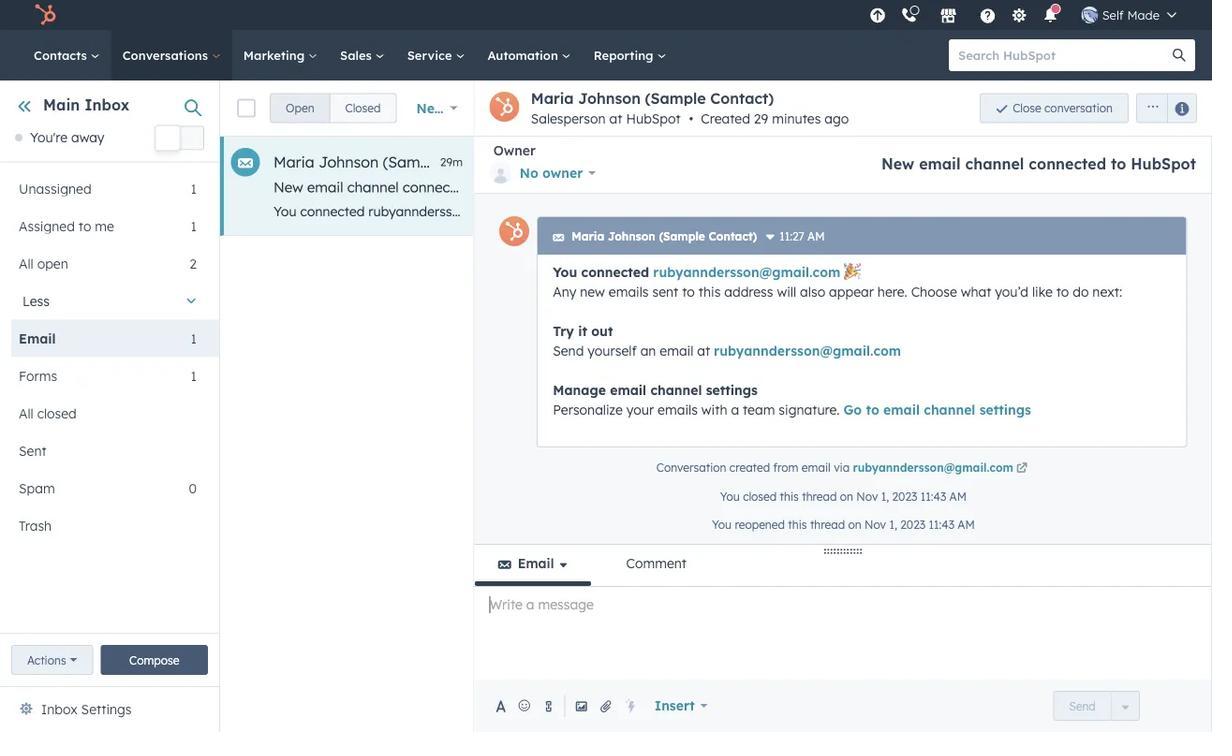 Task type: vqa. For each thing, say whether or not it's contained in the screenshot.


Task type: describe. For each thing, give the bounding box(es) containing it.
send inside try it out send yourself an email at rubyanndersson@gmail.com
[[553, 342, 584, 358]]

link opens in a new window image inside the 'rubyanndersson@gmail.com' "link"
[[1016, 463, 1028, 474]]

conversations
[[123, 47, 212, 63]]

owner
[[494, 142, 536, 159]]

new email channel connected to hubspot heading
[[882, 155, 1197, 173]]

owner
[[543, 165, 583, 181]]

0
[[189, 480, 197, 497]]

1 for assigned to me
[[191, 218, 197, 234]]

self made
[[1103, 7, 1160, 22]]

ruby anderson image
[[1082, 7, 1099, 23]]

marketplaces button
[[929, 0, 969, 30]]

all closed button
[[11, 395, 197, 432]]

nov for you closed this thread on
[[856, 490, 878, 504]]

less
[[22, 293, 50, 309]]

self
[[1103, 7, 1124, 22]]

hubspot inside maria johnson (sample contact) salesperson at hubspot • created 29 minutes ago
[[626, 111, 681, 127]]

appear inside the new email channel connected to hubspot you connected rubyanndersson@gmail.com any new emails sent to this address will also appear here. choose what you'd like to do next:  try it out send
[[825, 203, 870, 220]]

no owner button
[[490, 159, 596, 187]]

0 horizontal spatial email
[[19, 330, 56, 347]]

am for you reopened this thread on nov 1, 2023 11:43 am
[[958, 518, 975, 532]]

inbox settings
[[41, 702, 132, 718]]

compose button
[[101, 646, 208, 676]]

channel for new email channel connected to hubspot
[[966, 155, 1025, 173]]

comment
[[626, 556, 687, 572]]

assigned
[[19, 218, 75, 234]]

calling icon button
[[894, 3, 926, 27]]

new for new email channel connected to hubspot
[[882, 155, 915, 173]]

notifications image
[[1043, 8, 1060, 25]]

you'd inside the new email channel connected to hubspot you connected rubyanndersson@gmail.com any new emails sent to this address will also appear here. choose what you'd like to do next:  try it out send
[[991, 203, 1025, 220]]

2 vertical spatial (sample
[[659, 229, 705, 243]]

sent
[[19, 443, 47, 459]]

sent inside the new email channel connected to hubspot you connected rubyanndersson@gmail.com any new emails sent to this address will also appear here. choose what you'd like to do next:  try it out send
[[648, 203, 674, 220]]

conversation
[[1045, 101, 1113, 115]]

closed for all
[[37, 405, 77, 422]]

(sample inside row
[[383, 153, 441, 172]]

salesperson
[[531, 111, 606, 127]]

at inside maria johnson (sample contact) salesperson at hubspot • created 29 minutes ago
[[610, 111, 623, 127]]

2 vertical spatial johnson
[[608, 229, 655, 243]]

ago
[[825, 111, 849, 127]]

1 vertical spatial rubyanndersson@gmail.com link
[[714, 342, 901, 358]]

settings
[[81, 702, 132, 718]]

all closed
[[19, 405, 77, 422]]

notifications button
[[1035, 0, 1067, 30]]

you for you closed this thread on nov 1, 2023 11:43 am
[[720, 490, 740, 504]]

11:27
[[779, 229, 804, 243]]

sent inside "you connected rubyanndersson@gmail.com 🎉 any new emails sent to this address will also appear here. choose what you'd like to do next:"
[[652, 283, 678, 299]]

self made button
[[1071, 0, 1188, 30]]

you're away image
[[15, 134, 22, 142]]

you inside the new email channel connected to hubspot you connected rubyanndersson@gmail.com any new emails sent to this address will also appear here. choose what you'd like to do next:  try it out send
[[274, 203, 297, 220]]

marketplaces image
[[941, 8, 958, 25]]

an
[[640, 342, 656, 358]]

you'd inside "you connected rubyanndersson@gmail.com 🎉 any new emails sent to this address will also appear here. choose what you'd like to do next:"
[[995, 283, 1029, 299]]

thread for you closed this thread on
[[802, 490, 837, 504]]

on for you reopened this thread on
[[848, 518, 861, 532]]

2
[[190, 255, 197, 272]]

what inside "you connected rubyanndersson@gmail.com 🎉 any new emails sent to this address will also appear here. choose what you'd like to do next:"
[[961, 283, 991, 299]]

settings link
[[1008, 5, 1032, 25]]

service
[[407, 47, 456, 63]]

email button
[[475, 545, 592, 587]]

sales link
[[329, 30, 396, 81]]

automation
[[488, 47, 562, 63]]

close conversation button
[[981, 93, 1129, 123]]

inbox settings link
[[41, 699, 132, 722]]

november
[[811, 182, 867, 196]]

1 for email
[[191, 330, 197, 347]]

you're away
[[30, 129, 104, 146]]

to inside the manage email channel settings personalize your emails with a team signature. go to email channel settings
[[866, 401, 879, 418]]

2 group from the left
[[1129, 93, 1198, 123]]

you're
[[30, 129, 68, 146]]

all open
[[19, 255, 68, 272]]

also inside "you connected rubyanndersson@gmail.com 🎉 any new emails sent to this address will also appear here. choose what you'd like to do next:"
[[800, 283, 825, 299]]

upgrade link
[[867, 5, 890, 25]]

emails inside the new email channel connected to hubspot you connected rubyanndersson@gmail.com any new emails sent to this address will also appear here. choose what you'd like to do next:  try it out send
[[605, 203, 645, 220]]

marketing
[[243, 47, 308, 63]]

search image
[[1173, 49, 1186, 62]]

try it out send yourself an email at rubyanndersson@gmail.com
[[553, 322, 901, 358]]

reporting
[[594, 47, 657, 63]]

minutes
[[772, 111, 821, 127]]

do inside the new email channel connected to hubspot you connected rubyanndersson@gmail.com any new emails sent to this address will also appear here. choose what you'd like to do next:  try it out send
[[1069, 203, 1085, 220]]

away
[[71, 129, 104, 146]]

also inside the new email channel connected to hubspot you connected rubyanndersson@gmail.com any new emails sent to this address will also appear here. choose what you'd like to do next:  try it out send
[[796, 203, 821, 220]]

2 vertical spatial maria
[[571, 229, 604, 243]]

rubyanndersson@gmail.com inside try it out send yourself an email at rubyanndersson@gmail.com
[[714, 342, 901, 358]]

send group
[[1054, 692, 1141, 722]]

channel for new email channel connected to hubspot you connected rubyanndersson@gmail.com any new emails sent to this address will also appear here. choose what you'd like to do next:  try it out send 
[[347, 179, 399, 196]]

self made menu
[[865, 0, 1190, 30]]

this inside the new email channel connected to hubspot you connected rubyanndersson@gmail.com any new emails sent to this address will also appear here. choose what you'd like to do next:  try it out send
[[695, 203, 717, 220]]

address inside the new email channel connected to hubspot you connected rubyanndersson@gmail.com any new emails sent to this address will also appear here. choose what you'd like to do next:  try it out send
[[720, 203, 769, 220]]

try inside the new email channel connected to hubspot you connected rubyanndersson@gmail.com any new emails sent to this address will also appear here. choose what you'd like to do next:  try it out send
[[1122, 203, 1141, 220]]

on for you closed this thread on
[[840, 490, 853, 504]]

you closed this thread on nov 1, 2023 11:43 am
[[720, 490, 967, 504]]

•
[[689, 111, 694, 127]]

am for you closed this thread on nov 1, 2023 11:43 am
[[949, 490, 967, 504]]

0 vertical spatial am
[[807, 229, 825, 243]]

maria johnson (sample contact) inside email from maria johnson (sample contact) with subject new email channel connected to hubspot row
[[274, 153, 507, 172]]

automation link
[[476, 30, 583, 81]]

conversation created from email via
[[656, 460, 853, 474]]

this inside "you connected rubyanndersson@gmail.com 🎉 any new emails sent to this address will also appear here. choose what you'd like to do next:"
[[698, 283, 721, 299]]

Closed button
[[329, 93, 397, 123]]

comment button
[[603, 545, 710, 587]]

november 1
[[811, 182, 875, 196]]

no
[[520, 165, 539, 181]]

insert
[[655, 698, 695, 715]]

email inside "button"
[[518, 556, 554, 572]]

team
[[743, 401, 775, 418]]

hubspot for new email channel connected to hubspot you connected rubyanndersson@gmail.com any new emails sent to this address will also appear here. choose what you'd like to do next:  try it out send 
[[494, 179, 552, 196]]

insert button
[[643, 688, 720, 725]]

thread for you reopened this thread on
[[810, 518, 845, 532]]

a
[[731, 401, 739, 418]]

2023 for you reopened this thread on
[[900, 518, 926, 532]]

email inside try it out send yourself an email at rubyanndersson@gmail.com
[[660, 342, 693, 358]]

29m
[[440, 155, 463, 169]]

maria inside row
[[274, 153, 315, 172]]

choose inside the new email channel connected to hubspot you connected rubyanndersson@gmail.com any new emails sent to this address will also appear here. choose what you'd like to do next:  try it out send
[[907, 203, 953, 220]]

closed for you
[[743, 490, 777, 504]]

new email channel connected to hubspot
[[882, 155, 1197, 173]]

contacts
[[34, 47, 91, 63]]

1, for you reopened this thread on
[[889, 518, 897, 532]]

all for all closed
[[19, 405, 33, 422]]

Open button
[[270, 93, 330, 123]]

open
[[37, 255, 68, 272]]

email inside the new email channel connected to hubspot you connected rubyanndersson@gmail.com any new emails sent to this address will also appear here. choose what you'd like to do next:  try it out send
[[307, 179, 343, 196]]

close
[[1013, 101, 1042, 115]]

newest button
[[404, 90, 470, 127]]

calling icon image
[[901, 7, 918, 24]]

2 vertical spatial contact)
[[709, 229, 757, 243]]

you connected rubyanndersson@gmail.com 🎉 any new emails sent to this address will also appear here. choose what you'd like to do next:
[[553, 263, 1122, 299]]

unassigned
[[19, 180, 92, 197]]

contact) inside maria johnson (sample contact) salesperson at hubspot • created 29 minutes ago
[[711, 89, 774, 108]]



Task type: locate. For each thing, give the bounding box(es) containing it.
2 vertical spatial am
[[958, 518, 975, 532]]

you for you reopened this thread on nov 1, 2023 11:43 am
[[712, 518, 732, 532]]

0 vertical spatial new
[[576, 203, 601, 220]]

am
[[807, 229, 825, 243], [949, 490, 967, 504], [958, 518, 975, 532]]

signature.
[[779, 401, 840, 418]]

2023 for you closed this thread on
[[892, 490, 917, 504]]

1 vertical spatial hubspot
[[1131, 155, 1197, 173]]

thread down you closed this thread on nov 1, 2023 11:43 am on the bottom of the page
[[810, 518, 845, 532]]

channel for manage email channel settings personalize your emails with a team signature. go to email channel settings
[[650, 381, 702, 398]]

1 vertical spatial send
[[553, 342, 584, 358]]

1 vertical spatial sent
[[652, 283, 678, 299]]

created
[[701, 111, 751, 127]]

2 vertical spatial emails
[[658, 401, 698, 418]]

1 vertical spatial out
[[591, 322, 613, 339]]

1 vertical spatial emails
[[608, 283, 649, 299]]

will
[[773, 203, 792, 220], [777, 283, 796, 299]]

1 horizontal spatial try
[[1122, 203, 1141, 220]]

contact) up created
[[711, 89, 774, 108]]

main content containing maria johnson (sample contact)
[[220, 81, 1213, 733]]

group down search button
[[1129, 93, 1198, 123]]

will inside the new email channel connected to hubspot you connected rubyanndersson@gmail.com any new emails sent to this address will also appear here. choose what you'd like to do next:  try it out send
[[773, 203, 792, 220]]

1 all from the top
[[19, 255, 33, 272]]

out
[[1156, 203, 1177, 220], [591, 322, 613, 339]]

here. inside the new email channel connected to hubspot you connected rubyanndersson@gmail.com any new emails sent to this address will also appear here. choose what you'd like to do next:  try it out send
[[874, 203, 903, 220]]

1 vertical spatial settings
[[980, 401, 1031, 418]]

0 vertical spatial johnson
[[579, 89, 641, 108]]

like
[[1028, 203, 1049, 220], [1032, 283, 1053, 299]]

1 horizontal spatial new
[[882, 155, 915, 173]]

closed
[[345, 101, 381, 115]]

0 vertical spatial maria
[[531, 89, 574, 108]]

rubyanndersson@gmail.com link
[[653, 263, 840, 280], [714, 342, 901, 358], [853, 460, 1030, 477]]

0 vertical spatial do
[[1069, 203, 1085, 220]]

0 vertical spatial inbox
[[84, 96, 130, 114]]

rubyanndersson@gmail.com link down 'more info' icon
[[653, 263, 840, 280]]

1 vertical spatial what
[[961, 283, 991, 299]]

1 vertical spatial try
[[553, 322, 574, 339]]

search button
[[1164, 39, 1196, 71]]

me
[[95, 218, 114, 234]]

all left open
[[19, 255, 33, 272]]

1 vertical spatial appear
[[829, 283, 874, 299]]

try inside try it out send yourself an email at rubyanndersson@gmail.com
[[553, 322, 574, 339]]

maria johnson (sample contact)
[[274, 153, 507, 172], [571, 229, 757, 243]]

0 vertical spatial (sample
[[645, 89, 706, 108]]

settings
[[706, 381, 758, 398], [980, 401, 1031, 418]]

new email channel connected to hubspot you connected rubyanndersson@gmail.com any new emails sent to this address will also appear here. choose what you'd like to do next:  try it out send 
[[274, 179, 1213, 220]]

1 horizontal spatial it
[[1144, 203, 1153, 220]]

newest
[[417, 100, 465, 116]]

send inside button
[[1070, 700, 1096, 714]]

(sample up •
[[645, 89, 706, 108]]

it inside the new email channel connected to hubspot you connected rubyanndersson@gmail.com any new emails sent to this address will also appear here. choose what you'd like to do next:  try it out send
[[1144, 203, 1153, 220]]

0 horizontal spatial try
[[553, 322, 574, 339]]

maria johnson (sample contact) down closed button
[[274, 153, 507, 172]]

actions button
[[11, 646, 93, 676]]

like inside "you connected rubyanndersson@gmail.com 🎉 any new emails sent to this address will also appear here. choose what you'd like to do next:"
[[1032, 283, 1053, 299]]

your
[[626, 401, 654, 418]]

1 horizontal spatial at
[[697, 342, 710, 358]]

new inside "you connected rubyanndersson@gmail.com 🎉 any new emails sent to this address will also appear here. choose what you'd like to do next:"
[[580, 283, 605, 299]]

0 vertical spatial all
[[19, 255, 33, 272]]

to
[[1111, 155, 1127, 173], [476, 179, 490, 196], [678, 203, 691, 220], [1052, 203, 1065, 220], [79, 218, 91, 234], [682, 283, 695, 299], [1056, 283, 1069, 299], [866, 401, 879, 418]]

1 vertical spatial 2023
[[900, 518, 926, 532]]

what inside the new email channel connected to hubspot you connected rubyanndersson@gmail.com any new emails sent to this address will also appear here. choose what you'd like to do next:  try it out send
[[957, 203, 988, 220]]

created
[[729, 460, 770, 474]]

0 vertical spatial try
[[1122, 203, 1141, 220]]

maria johnson (sample contact) salesperson at hubspot • created 29 minutes ago
[[531, 89, 849, 127]]

here.
[[874, 203, 903, 220], [878, 283, 907, 299]]

reporting link
[[583, 30, 678, 81]]

main content
[[220, 81, 1213, 733]]

1 vertical spatial all
[[19, 405, 33, 422]]

0 horizontal spatial maria johnson (sample contact)
[[274, 153, 507, 172]]

help image
[[980, 8, 997, 25]]

1 vertical spatial also
[[800, 283, 825, 299]]

on down you closed this thread on nov 1, 2023 11:43 am on the bottom of the page
[[848, 518, 861, 532]]

1 vertical spatial address
[[724, 283, 773, 299]]

0 horizontal spatial hubspot
[[494, 179, 552, 196]]

conversation
[[656, 460, 726, 474]]

contact) left no
[[446, 153, 507, 172]]

here. inside "you connected rubyanndersson@gmail.com 🎉 any new emails sent to this address will also appear here. choose what you'd like to do next:"
[[878, 283, 907, 299]]

new inside the new email channel connected to hubspot you connected rubyanndersson@gmail.com any new emails sent to this address will also appear here. choose what you'd like to do next:  try it out send
[[274, 179, 303, 196]]

closed down forms
[[37, 405, 77, 422]]

group
[[270, 93, 397, 123], [1129, 93, 1198, 123]]

0 vertical spatial here.
[[874, 203, 903, 220]]

1 horizontal spatial send
[[1070, 700, 1096, 714]]

you reopened this thread on nov 1, 2023 11:43 am
[[712, 518, 975, 532]]

(sample down the new email channel connected to hubspot you connected rubyanndersson@gmail.com any new emails sent to this address will also appear here. choose what you'd like to do next:  try it out send
[[659, 229, 705, 243]]

2 link opens in a new window image from the top
[[1016, 463, 1028, 474]]

maria up salesperson
[[531, 89, 574, 108]]

made
[[1128, 7, 1160, 22]]

at right salesperson
[[610, 111, 623, 127]]

0 horizontal spatial settings
[[706, 381, 758, 398]]

1 vertical spatial maria
[[274, 153, 315, 172]]

new up yourself
[[580, 283, 605, 299]]

thread up you reopened this thread on nov 1, 2023 11:43 am
[[802, 490, 837, 504]]

you'd
[[991, 203, 1025, 220], [995, 283, 1029, 299]]

1 horizontal spatial hubspot
[[626, 111, 681, 127]]

1 vertical spatial closed
[[743, 490, 777, 504]]

0 vertical spatial new
[[882, 155, 915, 173]]

new inside the new email channel connected to hubspot you connected rubyanndersson@gmail.com any new emails sent to this address will also appear here. choose what you'd like to do next:  try it out send
[[576, 203, 601, 220]]

compose
[[129, 654, 180, 668]]

appear down november 1
[[825, 203, 870, 220]]

will up 11:27 at the right top of the page
[[773, 203, 792, 220]]

new for new email channel connected to hubspot you connected rubyanndersson@gmail.com any new emails sent to this address will also appear here. choose what you'd like to do next:  try it out send 
[[274, 179, 303, 196]]

address inside "you connected rubyanndersson@gmail.com 🎉 any new emails sent to this address will also appear here. choose what you'd like to do next:"
[[724, 283, 773, 299]]

0 vertical spatial at
[[610, 111, 623, 127]]

🎉
[[844, 263, 857, 280]]

0 vertical spatial you'd
[[991, 203, 1025, 220]]

emails for connected
[[608, 283, 649, 299]]

contacts link
[[22, 30, 111, 81]]

0 vertical spatial it
[[1144, 203, 1153, 220]]

all up sent
[[19, 405, 33, 422]]

choose inside "you connected rubyanndersson@gmail.com 🎉 any new emails sent to this address will also appear here. choose what you'd like to do next:"
[[911, 283, 957, 299]]

0 vertical spatial 11:43
[[921, 490, 946, 504]]

like inside the new email channel connected to hubspot you connected rubyanndersson@gmail.com any new emails sent to this address will also appear here. choose what you'd like to do next:  try it out send
[[1028, 203, 1049, 220]]

0 horizontal spatial send
[[553, 342, 584, 358]]

settings image
[[1011, 8, 1028, 25]]

nov up you reopened this thread on nov 1, 2023 11:43 am
[[856, 490, 878, 504]]

0 vertical spatial any
[[549, 203, 572, 220]]

manage
[[553, 381, 606, 398]]

0 vertical spatial 1,
[[881, 490, 889, 504]]

johnson inside row
[[319, 153, 379, 172]]

1 for unassigned
[[191, 180, 197, 197]]

all inside "button"
[[19, 405, 33, 422]]

29
[[754, 111, 769, 127]]

2023 up you reopened this thread on nov 1, 2023 11:43 am
[[892, 490, 917, 504]]

rubyanndersson@gmail.com link down the go to email channel settings "link"
[[853, 460, 1030, 477]]

Search HubSpot search field
[[949, 39, 1179, 71]]

1 vertical spatial like
[[1032, 283, 1053, 299]]

via
[[834, 460, 850, 474]]

choose
[[907, 203, 953, 220], [911, 283, 957, 299]]

1 vertical spatial on
[[848, 518, 861, 532]]

service link
[[396, 30, 476, 81]]

will inside "you connected rubyanndersson@gmail.com 🎉 any new emails sent to this address will also appear here. choose what you'd like to do next:"
[[777, 283, 796, 299]]

any
[[549, 203, 572, 220], [553, 283, 576, 299]]

at right the an
[[697, 342, 710, 358]]

johnson
[[579, 89, 641, 108], [319, 153, 379, 172], [608, 229, 655, 243]]

1 vertical spatial 11:43
[[929, 518, 955, 532]]

1 horizontal spatial settings
[[980, 401, 1031, 418]]

personalize
[[553, 401, 623, 418]]

1 horizontal spatial out
[[1156, 203, 1177, 220]]

you for you connected rubyanndersson@gmail.com 🎉 any new emails sent to this address will also appear here. choose what you'd like to do next:
[[553, 263, 577, 280]]

1 horizontal spatial group
[[1129, 93, 1198, 123]]

maria inside maria johnson (sample contact) salesperson at hubspot • created 29 minutes ago
[[531, 89, 574, 108]]

next: inside the new email channel connected to hubspot you connected rubyanndersson@gmail.com any new emails sent to this address will also appear here. choose what you'd like to do next:  try it out send
[[1089, 203, 1118, 220]]

emails inside the manage email channel settings personalize your emails with a team signature. go to email channel settings
[[658, 401, 698, 418]]

send button
[[1054, 692, 1112, 722]]

with
[[701, 401, 727, 418]]

0 horizontal spatial new
[[274, 179, 303, 196]]

address up 'more info' icon
[[720, 203, 769, 220]]

0 vertical spatial maria johnson (sample contact)
[[274, 153, 507, 172]]

1 vertical spatial nov
[[865, 518, 886, 532]]

maria johnson (sample contact) down the new email channel connected to hubspot you connected rubyanndersson@gmail.com any new emails sent to this address will also appear here. choose what you'd like to do next:  try it out send
[[571, 229, 757, 243]]

email from maria johnson (sample contact) with subject new email channel connected to hubspot row
[[220, 137, 1213, 236]]

0 vertical spatial 2023
[[892, 490, 917, 504]]

sent
[[648, 203, 674, 220], [652, 283, 678, 299]]

rubyanndersson@gmail.com inside the new email channel connected to hubspot you connected rubyanndersson@gmail.com any new emails sent to this address will also appear here. choose what you'd like to do next:  try it out send
[[369, 203, 545, 220]]

0 vertical spatial nov
[[856, 490, 878, 504]]

inbox left settings
[[41, 702, 78, 718]]

0 vertical spatial like
[[1028, 203, 1049, 220]]

emails
[[605, 203, 645, 220], [608, 283, 649, 299], [658, 401, 698, 418]]

1 vertical spatial contact)
[[446, 153, 507, 172]]

1 vertical spatial am
[[949, 490, 967, 504]]

1 vertical spatial you'd
[[995, 283, 1029, 299]]

inbox up away
[[84, 96, 130, 114]]

manage email channel settings personalize your emails with a team signature. go to email channel settings
[[553, 381, 1031, 418]]

connected inside "you connected rubyanndersson@gmail.com 🎉 any new emails sent to this address will also appear here. choose what you'd like to do next:"
[[581, 263, 649, 280]]

0 horizontal spatial out
[[591, 322, 613, 339]]

1 vertical spatial any
[[553, 283, 576, 299]]

11:43 for you closed this thread on nov 1, 2023 11:43 am
[[921, 490, 946, 504]]

rubyanndersson@gmail.com inside "link"
[[853, 460, 1014, 474]]

trash button
[[11, 507, 197, 545]]

0 vertical spatial settings
[[706, 381, 758, 398]]

sales
[[340, 47, 375, 63]]

main
[[43, 96, 80, 114]]

nov for you reopened this thread on
[[865, 518, 886, 532]]

do inside "you connected rubyanndersson@gmail.com 🎉 any new emails sent to this address will also appear here. choose what you'd like to do next:"
[[1073, 283, 1089, 299]]

0 vertical spatial hubspot
[[626, 111, 681, 127]]

2 horizontal spatial send
[[1180, 203, 1211, 220]]

2 vertical spatial send
[[1070, 700, 1096, 714]]

0 horizontal spatial group
[[270, 93, 397, 123]]

1 vertical spatial do
[[1073, 283, 1089, 299]]

rubyanndersson@gmail.com link up the manage email channel settings personalize your emails with a team signature. go to email channel settings
[[714, 342, 901, 358]]

you inside "you connected rubyanndersson@gmail.com 🎉 any new emails sent to this address will also appear here. choose what you'd like to do next:"
[[553, 263, 577, 280]]

closed up reopened at the right bottom of page
[[743, 490, 777, 504]]

yourself
[[587, 342, 637, 358]]

also up 11:27 am on the right
[[796, 203, 821, 220]]

0 vertical spatial email
[[19, 330, 56, 347]]

rubyanndersson@gmail.com down 29m
[[369, 203, 545, 220]]

next: inside "you connected rubyanndersson@gmail.com 🎉 any new emails sent to this address will also appear here. choose what you'd like to do next:"
[[1093, 283, 1122, 299]]

1 horizontal spatial inbox
[[84, 96, 130, 114]]

1 vertical spatial inbox
[[41, 702, 78, 718]]

assigned to me
[[19, 218, 114, 234]]

0 horizontal spatial inbox
[[41, 702, 78, 718]]

will down 11:27 at the right top of the page
[[777, 283, 796, 299]]

1 vertical spatial it
[[578, 322, 587, 339]]

1, up you reopened this thread on nov 1, 2023 11:43 am
[[881, 490, 889, 504]]

1 horizontal spatial closed
[[743, 490, 777, 504]]

also down 11:27 am on the right
[[800, 283, 825, 299]]

next:
[[1089, 203, 1118, 220], [1093, 283, 1122, 299]]

johnson inside maria johnson (sample contact) salesperson at hubspot • created 29 minutes ago
[[579, 89, 641, 108]]

no owner
[[520, 165, 583, 181]]

out inside try it out send yourself an email at rubyanndersson@gmail.com
[[591, 322, 613, 339]]

1 vertical spatial (sample
[[383, 153, 441, 172]]

1 vertical spatial email
[[518, 556, 554, 572]]

closed inside "button"
[[37, 405, 77, 422]]

1, for you closed this thread on
[[881, 490, 889, 504]]

rubyanndersson@gmail.com down 'more info' icon
[[653, 263, 840, 280]]

new down owner
[[576, 203, 601, 220]]

2 horizontal spatial hubspot
[[1131, 155, 1197, 173]]

go to email channel settings link
[[843, 401, 1031, 418]]

any inside "you connected rubyanndersson@gmail.com 🎉 any new emails sent to this address will also appear here. choose what you'd like to do next:"
[[553, 283, 576, 299]]

new
[[882, 155, 915, 173], [274, 179, 303, 196]]

2 vertical spatial hubspot
[[494, 179, 552, 196]]

more info image
[[764, 232, 776, 243]]

forms
[[19, 368, 57, 384]]

1 group from the left
[[270, 93, 397, 123]]

contact) left 'more info' icon
[[709, 229, 757, 243]]

group containing open
[[270, 93, 397, 123]]

0 vertical spatial out
[[1156, 203, 1177, 220]]

you
[[274, 203, 297, 220], [553, 263, 577, 280], [720, 490, 740, 504], [712, 518, 732, 532]]

0 horizontal spatial at
[[610, 111, 623, 127]]

trash
[[19, 518, 52, 534]]

0 vertical spatial rubyanndersson@gmail.com link
[[653, 263, 840, 280]]

spam
[[19, 480, 55, 497]]

2 all from the top
[[19, 405, 33, 422]]

group down sales
[[270, 93, 397, 123]]

go
[[843, 401, 862, 418]]

it inside try it out send yourself an email at rubyanndersson@gmail.com
[[578, 322, 587, 339]]

hubspot for new email channel connected to hubspot
[[1131, 155, 1197, 173]]

1 vertical spatial thread
[[810, 518, 845, 532]]

open
[[286, 101, 314, 115]]

(sample down the newest popup button
[[383, 153, 441, 172]]

11:43
[[921, 490, 946, 504], [929, 518, 955, 532]]

address up try it out send yourself an email at rubyanndersson@gmail.com
[[724, 283, 773, 299]]

any inside the new email channel connected to hubspot you connected rubyanndersson@gmail.com any new emails sent to this address will also appear here. choose what you'd like to do next:  try it out send
[[549, 203, 572, 220]]

0 vertical spatial on
[[840, 490, 853, 504]]

0 vertical spatial address
[[720, 203, 769, 220]]

1 link opens in a new window image from the top
[[1016, 460, 1028, 477]]

emails for email
[[658, 401, 698, 418]]

1
[[191, 180, 197, 197], [870, 182, 875, 196], [191, 218, 197, 234], [191, 330, 197, 347], [191, 368, 197, 384]]

1 vertical spatial 1,
[[889, 518, 897, 532]]

at inside try it out send yourself an email at rubyanndersson@gmail.com
[[697, 342, 710, 358]]

nov down you closed this thread on nov 1, 2023 11:43 am on the bottom of the page
[[865, 518, 886, 532]]

1, down you closed this thread on nov 1, 2023 11:43 am on the bottom of the page
[[889, 518, 897, 532]]

1 vertical spatial maria johnson (sample contact)
[[571, 229, 757, 243]]

out inside the new email channel connected to hubspot you connected rubyanndersson@gmail.com any new emails sent to this address will also appear here. choose what you'd like to do next:  try it out send
[[1156, 203, 1177, 220]]

link opens in a new window image
[[1016, 460, 1028, 477], [1016, 463, 1028, 474]]

11:43 for you reopened this thread on nov 1, 2023 11:43 am
[[929, 518, 955, 532]]

0 horizontal spatial closed
[[37, 405, 77, 422]]

2 vertical spatial rubyanndersson@gmail.com link
[[853, 460, 1030, 477]]

rubyanndersson@gmail.com inside "you connected rubyanndersson@gmail.com 🎉 any new emails sent to this address will also appear here. choose what you'd like to do next:"
[[653, 263, 840, 280]]

hubspot image
[[34, 4, 56, 26]]

appear inside "you connected rubyanndersson@gmail.com 🎉 any new emails sent to this address will also appear here. choose what you'd like to do next:"
[[829, 283, 874, 299]]

1,
[[881, 490, 889, 504], [889, 518, 897, 532]]

maria
[[531, 89, 574, 108], [274, 153, 315, 172], [571, 229, 604, 243]]

also
[[796, 203, 821, 220], [800, 283, 825, 299]]

1 vertical spatial new
[[274, 179, 303, 196]]

maria down open
[[274, 153, 315, 172]]

1 vertical spatial will
[[777, 283, 796, 299]]

channel inside the new email channel connected to hubspot you connected rubyanndersson@gmail.com any new emails sent to this address will also appear here. choose what you'd like to do next:  try it out send
[[347, 179, 399, 196]]

1 vertical spatial here.
[[878, 283, 907, 299]]

hubspot inside the new email channel connected to hubspot you connected rubyanndersson@gmail.com any new emails sent to this address will also appear here. choose what you'd like to do next:  try it out send
[[494, 179, 552, 196]]

this
[[695, 203, 717, 220], [698, 283, 721, 299], [780, 490, 799, 504], [788, 518, 807, 532]]

sent button
[[11, 432, 197, 470]]

send inside the new email channel connected to hubspot you connected rubyanndersson@gmail.com any new emails sent to this address will also appear here. choose what you'd like to do next:  try it out send
[[1180, 203, 1211, 220]]

emails inside "you connected rubyanndersson@gmail.com 🎉 any new emails sent to this address will also appear here. choose what you'd like to do next:"
[[608, 283, 649, 299]]

rubyanndersson@gmail.com down the go to email channel settings "link"
[[853, 460, 1014, 474]]

maria down owner
[[571, 229, 604, 243]]

(sample inside maria johnson (sample contact) salesperson at hubspot • created 29 minutes ago
[[645, 89, 706, 108]]

rubyanndersson@gmail.com up the manage email channel settings personalize your emails with a team signature. go to email channel settings
[[714, 342, 901, 358]]

reopened
[[735, 518, 785, 532]]

all for all open
[[19, 255, 33, 272]]

0 vertical spatial appear
[[825, 203, 870, 220]]

marketing link
[[232, 30, 329, 81]]

try
[[1122, 203, 1141, 220], [553, 322, 574, 339]]

1 horizontal spatial maria johnson (sample contact)
[[571, 229, 757, 243]]

on up you reopened this thread on nov 1, 2023 11:43 am
[[840, 490, 853, 504]]

1 vertical spatial new
[[580, 283, 605, 299]]

0 vertical spatial what
[[957, 203, 988, 220]]

upgrade image
[[870, 8, 887, 25]]

2023 down you closed this thread on nov 1, 2023 11:43 am on the bottom of the page
[[900, 518, 926, 532]]

closed
[[37, 405, 77, 422], [743, 490, 777, 504]]

appear down 🎉
[[829, 283, 874, 299]]

contact) inside email from maria johnson (sample contact) with subject new email channel connected to hubspot row
[[446, 153, 507, 172]]

0 vertical spatial sent
[[648, 203, 674, 220]]

help button
[[973, 0, 1004, 30]]

1 for forms
[[191, 368, 197, 384]]

email
[[920, 155, 961, 173], [307, 179, 343, 196], [660, 342, 693, 358], [610, 381, 646, 398], [883, 401, 920, 418], [802, 460, 831, 474]]



